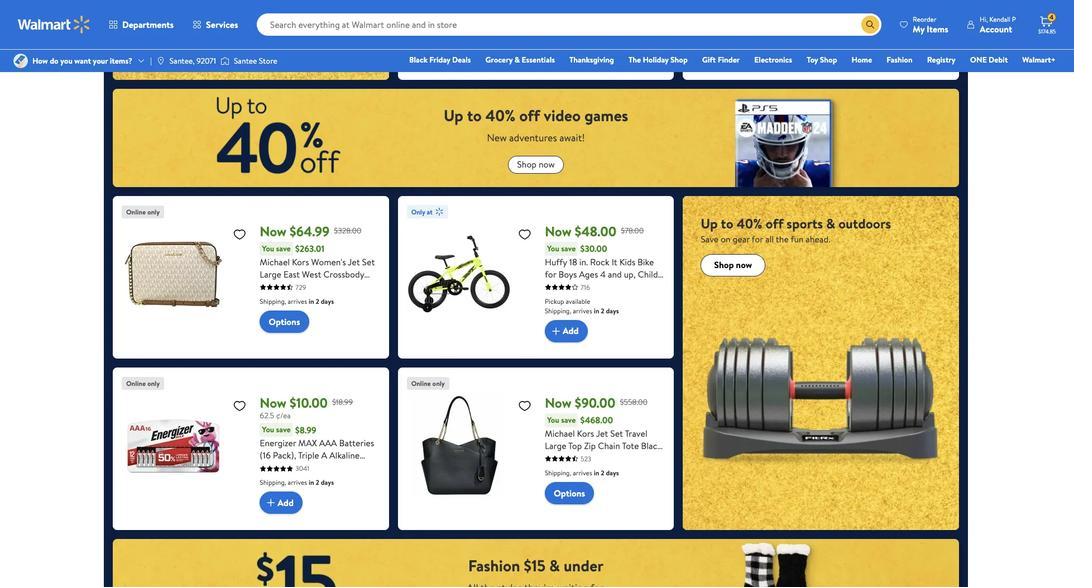 Task type: describe. For each thing, give the bounding box(es) containing it.
shop down on
[[715, 259, 734, 271]]

shipping, arrives in 2 days for now $64.99
[[260, 296, 334, 306]]

kors for $64.99
[[292, 256, 309, 268]]

online for now $10.00
[[126, 379, 146, 388]]

max
[[299, 437, 317, 449]]

services
[[206, 18, 238, 31]]

ages
[[579, 268, 599, 280]]

electronics link
[[750, 54, 798, 66]]

toy shop
[[807, 54, 838, 65]]

you save $263.01 michael kors women's jet set large east west crossbody handbag
[[260, 243, 375, 293]]

clear search field text image
[[849, 20, 858, 29]]

Search search field
[[257, 13, 882, 36]]

online only for now $64.99
[[126, 207, 160, 217]]

await!
[[560, 131, 585, 144]]

days inside 'now $64.99' 'group'
[[321, 296, 334, 306]]

arrives inside now $10.00 group
[[288, 478, 307, 487]]

options for now $64.99
[[269, 315, 300, 328]]

alkaline
[[330, 449, 360, 462]]

shipping, inside now $10.00 group
[[260, 478, 286, 487]]

gift
[[703, 54, 716, 65]]

Walmart Site-Wide search field
[[257, 13, 882, 36]]

62.5
[[260, 410, 274, 421]]

p
[[1013, 14, 1017, 24]]

only for now $64.99
[[147, 207, 160, 217]]

one debit link
[[966, 54, 1014, 66]]

leather
[[579, 452, 609, 464]]

thanksgiving link
[[565, 54, 620, 66]]

walmart image
[[18, 16, 91, 34]]

arrives inside 387 shipping, arrives in 3+ days
[[859, 18, 878, 27]]

west
[[302, 268, 321, 280]]

reorder my items
[[913, 14, 949, 35]]

$10.00
[[290, 393, 328, 412]]

up for up to 40% off sports & outdoors
[[701, 214, 718, 233]]

2 for now $90.00
[[601, 468, 605, 477]]

days inside pickup available shipping, arrives in 2 days
[[606, 306, 619, 315]]

up to 40% off video games new adventures await!
[[444, 104, 629, 144]]

black friday deals link
[[405, 54, 476, 66]]

4 inside you save $30.00 huffy 18 in. rock it kids bike for boys ages 4 and up, child, neon powder yellow
[[601, 268, 606, 280]]

jet inside you save $263.01 michael kors women's jet set large east west crossbody handbag
[[348, 256, 360, 268]]

up to 40% off sports & outdoors save on gear for all the fun ahead.
[[701, 214, 892, 245]]

2 up thanksgiving link
[[601, 27, 605, 37]]

shipping, arrives in 2 days for now $90.00
[[545, 468, 619, 477]]

add to favorites list, michael kors women's jet set large east west crossbody handbag image
[[233, 227, 247, 241]]

hi, kendall p account
[[980, 14, 1017, 35]]

3+
[[887, 18, 894, 27]]

up for up to 40% off video games
[[444, 104, 464, 126]]

at
[[427, 207, 433, 217]]

walmart+
[[1023, 54, 1056, 65]]

add for now $10.00
[[278, 497, 294, 509]]

you inside the now $10.00 $18.99 62.5 ¢/ea you save $8.99 energizer max aaa batteries (16 pack), triple a alkaline batteries
[[262, 424, 274, 435]]

0 vertical spatial options
[[839, 37, 871, 49]]

shipping, arrives in 2 days down 3782
[[545, 27, 619, 37]]

search icon image
[[867, 20, 875, 29]]

to for up to 40% off sports & outdoors
[[721, 214, 734, 233]]

in.
[[580, 256, 588, 268]]

shop down adventures at the top
[[518, 158, 537, 171]]

fashion link
[[882, 54, 918, 66]]

deals
[[453, 54, 471, 65]]

add button for now $48.00
[[545, 320, 588, 342]]

& inside up to 40% off sports & outdoors save on gear for all the fun ahead.
[[827, 214, 836, 233]]

days inside now $90.00 group
[[606, 468, 619, 477]]

$8.99
[[295, 424, 317, 436]]

pickup available shipping, arrives in 2 days
[[545, 296, 619, 315]]

now $90.00 group
[[407, 376, 666, 521]]

for for off
[[752, 233, 764, 245]]

2 vertical spatial &
[[550, 555, 560, 576]]

reorder
[[913, 14, 937, 24]]

fun
[[791, 233, 804, 245]]

now $10.00 group
[[122, 376, 380, 521]]

up,
[[624, 268, 636, 280]]

you for now $64.99
[[262, 243, 274, 254]]

one debit
[[971, 54, 1009, 65]]

0 horizontal spatial batteries
[[260, 462, 295, 474]]

shop now button for video
[[509, 156, 564, 174]]

the holiday shop
[[629, 54, 688, 65]]

$468.00
[[581, 414, 613, 426]]

you for now $48.00
[[548, 243, 560, 254]]

40% for video
[[486, 104, 516, 126]]

save for $90.00
[[562, 414, 576, 425]]

saffiano
[[545, 452, 577, 464]]

now for $10.00
[[260, 393, 287, 412]]

(16
[[260, 449, 271, 462]]

for for huffy
[[545, 268, 557, 280]]

huffy
[[545, 256, 568, 268]]

fashion for fashion
[[887, 54, 913, 65]]

thanksgiving
[[570, 54, 615, 65]]

all
[[766, 233, 774, 245]]

& inside grocery & essentials link
[[515, 54, 520, 65]]

2 for now $10.00
[[316, 478, 320, 487]]

set inside you save $263.01 michael kors women's jet set large east west crossbody handbag
[[362, 256, 375, 268]]

shipping, inside pickup available shipping, arrives in 2 days
[[545, 306, 572, 315]]

to for up to 40% off video games
[[467, 104, 482, 126]]

top
[[569, 439, 582, 452]]

fashion $15 & under
[[469, 555, 604, 576]]

do
[[50, 55, 58, 66]]

18
[[570, 256, 578, 268]]

$263.01
[[295, 243, 325, 255]]

now for video
[[539, 158, 555, 171]]

0 vertical spatial add
[[563, 46, 579, 59]]

716
[[581, 282, 590, 292]]

the holiday shop link
[[624, 54, 693, 66]]

options link for now $90.00
[[545, 482, 595, 504]]

now $90.00 $558.00
[[545, 393, 648, 412]]

bike
[[638, 256, 654, 268]]

you save $468.00 michael kors jet set travel large top zip chain tote black saffiano leather
[[545, 414, 662, 464]]

$18.99
[[332, 397, 353, 408]]

add button for now $10.00
[[260, 492, 303, 514]]

you for now $90.00
[[548, 414, 560, 425]]

only at
[[412, 207, 433, 217]]

home link
[[847, 54, 878, 66]]

the
[[776, 233, 789, 245]]

new
[[487, 131, 507, 144]]

days up thanksgiving link
[[606, 27, 619, 37]]

santee,
[[170, 55, 195, 66]]

adventures
[[510, 131, 557, 144]]

shop right toy
[[821, 54, 838, 65]]

729
[[296, 282, 306, 292]]

under
[[564, 555, 604, 576]]

options link for now $64.99
[[260, 310, 309, 333]]

$90.00
[[575, 393, 616, 412]]

shipping, inside 387 shipping, arrives in 3+ days
[[831, 18, 857, 27]]

now $48.00 group
[[407, 205, 666, 350]]

rock
[[591, 256, 610, 268]]

grocery & essentials
[[486, 54, 555, 65]]

$48.00
[[575, 222, 617, 241]]

in down 3782
[[594, 27, 600, 37]]

tote
[[622, 439, 639, 452]]

3782
[[581, 13, 595, 23]]

departments button
[[99, 11, 183, 38]]

4 inside 4 $174.85
[[1050, 12, 1055, 22]]

large for now $90.00
[[545, 439, 567, 452]]

shop now button for sports
[[701, 254, 766, 276]]



Task type: locate. For each thing, give the bounding box(es) containing it.
2 horizontal spatial options
[[839, 37, 871, 49]]

shipping, arrives in 2 days for now $10.00
[[260, 478, 334, 487]]

$174.85
[[1039, 27, 1057, 35]]

large
[[260, 268, 282, 280], [545, 439, 567, 452]]

grocery & essentials link
[[481, 54, 560, 66]]

you up handbag
[[262, 243, 274, 254]]

0 vertical spatial kors
[[292, 256, 309, 268]]

0 horizontal spatial up
[[444, 104, 464, 126]]

2 down triple
[[316, 478, 320, 487]]

1 horizontal spatial shop now button
[[701, 254, 766, 276]]

michael inside you save $263.01 michael kors women's jet set large east west crossbody handbag
[[260, 256, 290, 268]]

grocery
[[486, 54, 513, 65]]

1 horizontal spatial 40%
[[737, 214, 763, 233]]

off for sports
[[766, 214, 784, 233]]

shipping, down saffiano
[[545, 468, 572, 477]]

1 horizontal spatial off
[[766, 214, 784, 233]]

$30.00
[[581, 243, 608, 255]]

online only inside now $10.00 group
[[126, 379, 160, 388]]

for inside you save $30.00 huffy 18 in. rock it kids bike for boys ages 4 and up, child, neon powder yellow
[[545, 268, 557, 280]]

black inside black friday deals link
[[410, 54, 428, 65]]

arrives down 729
[[288, 296, 307, 306]]

michael inside you save $468.00 michael kors jet set travel large top zip chain tote black saffiano leather
[[545, 427, 575, 439]]

arrives down 387
[[859, 18, 878, 27]]

add inside now $10.00 group
[[278, 497, 294, 509]]

1 vertical spatial shop now
[[715, 259, 753, 271]]

one
[[971, 54, 988, 65]]

1 horizontal spatial michael
[[545, 427, 575, 439]]

 image for santee, 92071
[[156, 56, 165, 65]]

add down walmart site-wide search box
[[563, 46, 579, 59]]

add down pickup available shipping, arrives in 2 days on the bottom of the page
[[563, 325, 579, 337]]

michael up saffiano
[[545, 427, 575, 439]]

shipping, arrives in 2 days down 729
[[260, 296, 334, 306]]

gift finder link
[[698, 54, 745, 66]]

now right "add to favorites list, michael kors jet set travel large top zip chain tote black saffiano leather" icon
[[545, 393, 572, 412]]

1 horizontal spatial options link
[[545, 482, 595, 504]]

1 horizontal spatial fashion
[[887, 54, 913, 65]]

to inside up to 40% off video games new adventures await!
[[467, 104, 482, 126]]

off inside up to 40% off video games new adventures await!
[[520, 104, 540, 126]]

sports
[[787, 214, 824, 233]]

1 horizontal spatial black
[[642, 439, 662, 452]]

arrives down 3041
[[288, 478, 307, 487]]

online only
[[126, 207, 160, 217], [126, 379, 160, 388], [412, 379, 445, 388]]

2 inside 'now $64.99' 'group'
[[316, 296, 320, 306]]

40% inside up to 40% off sports & outdoors save on gear for all the fun ahead.
[[737, 214, 763, 233]]

add button down walmart site-wide search box
[[545, 41, 588, 64]]

travel
[[625, 427, 648, 439]]

options down handbag
[[269, 315, 300, 328]]

in left 3+
[[880, 18, 885, 27]]

& right $15
[[550, 555, 560, 576]]

in inside now $10.00 group
[[309, 478, 314, 487]]

1 vertical spatial to
[[721, 214, 734, 233]]

only for now $90.00
[[433, 379, 445, 388]]

batteries right aaa
[[339, 437, 374, 449]]

now inside 'group'
[[260, 222, 287, 241]]

0 horizontal spatial to
[[467, 104, 482, 126]]

you up saffiano
[[548, 414, 560, 425]]

friday
[[430, 54, 451, 65]]

2 down leather
[[601, 468, 605, 477]]

0 vertical spatial 4
[[1050, 12, 1055, 22]]

1 horizontal spatial jet
[[596, 427, 609, 439]]

days down a
[[321, 478, 334, 487]]

online only inside 'now $64.99' 'group'
[[126, 207, 160, 217]]

online only for now $90.00
[[412, 379, 445, 388]]

arrives down the 716
[[573, 306, 593, 315]]

0 horizontal spatial kors
[[292, 256, 309, 268]]

0 vertical spatial 40%
[[486, 104, 516, 126]]

you down 62.5
[[262, 424, 274, 435]]

save inside you save $468.00 michael kors jet set travel large top zip chain tote black saffiano leather
[[562, 414, 576, 425]]

40% left all
[[737, 214, 763, 233]]

1 horizontal spatial kors
[[577, 427, 595, 439]]

1 vertical spatial off
[[766, 214, 784, 233]]

east
[[284, 268, 300, 280]]

save down the "¢/ea"
[[276, 424, 291, 435]]

add button down pickup available shipping, arrives in 2 days on the bottom of the page
[[545, 320, 588, 342]]

shop now button down on
[[701, 254, 766, 276]]

finder
[[718, 54, 740, 65]]

$78.00
[[621, 225, 644, 236]]

0 horizontal spatial black
[[410, 54, 428, 65]]

arrives inside 'now $64.99' 'group'
[[288, 296, 307, 306]]

1 vertical spatial kors
[[577, 427, 595, 439]]

0 horizontal spatial jet
[[348, 256, 360, 268]]

1 vertical spatial fashion
[[469, 555, 520, 576]]

0 vertical spatial up
[[444, 104, 464, 126]]

registry
[[928, 54, 956, 65]]

0 vertical spatial options link
[[831, 32, 880, 54]]

1 vertical spatial up
[[701, 214, 718, 233]]

in right available
[[594, 306, 600, 315]]

1 horizontal spatial batteries
[[339, 437, 374, 449]]

add button inside now $10.00 group
[[260, 492, 303, 514]]

options link up home
[[831, 32, 880, 54]]

 image right |
[[156, 56, 165, 65]]

1 vertical spatial 4
[[601, 268, 606, 280]]

in down leather
[[594, 468, 600, 477]]

now up huffy
[[545, 222, 572, 241]]

only inside now $10.00 group
[[147, 379, 160, 388]]

2 add to cart image from the top
[[550, 324, 563, 338]]

set inside you save $468.00 michael kors jet set travel large top zip chain tote black saffiano leather
[[611, 427, 624, 439]]

0 horizontal spatial set
[[362, 256, 375, 268]]

add to favorites list, energizer max aaa batteries (16 pack), triple a alkaline batteries image
[[233, 399, 247, 413]]

online for now $90.00
[[412, 379, 431, 388]]

options
[[839, 37, 871, 49], [269, 315, 300, 328], [554, 487, 586, 499]]

1 horizontal spatial 4
[[1050, 12, 1055, 22]]

for left all
[[752, 233, 764, 245]]

michael
[[260, 256, 290, 268], [545, 427, 575, 439]]

options link inside 'now $64.99' 'group'
[[260, 310, 309, 333]]

 image
[[13, 54, 28, 68], [221, 55, 230, 66], [156, 56, 165, 65]]

online inside now $90.00 group
[[412, 379, 431, 388]]

games
[[585, 104, 629, 126]]

1 vertical spatial add
[[563, 325, 579, 337]]

0 vertical spatial add button
[[545, 41, 588, 64]]

shipping, down neon
[[545, 306, 572, 315]]

2 vertical spatial options
[[554, 487, 586, 499]]

available
[[566, 296, 591, 306]]

the
[[629, 54, 641, 65]]

up inside up to 40% off sports & outdoors save on gear for all the fun ahead.
[[701, 214, 718, 233]]

fashion right home
[[887, 54, 913, 65]]

2 inside now $10.00 group
[[316, 478, 320, 487]]

1 vertical spatial large
[[545, 439, 567, 452]]

2 inside now $90.00 group
[[601, 468, 605, 477]]

you up huffy
[[548, 243, 560, 254]]

off up adventures at the top
[[520, 104, 540, 126]]

in inside 'now $64.99' 'group'
[[309, 296, 314, 306]]

now right add to favorites list, energizer max aaa batteries (16 pack), triple a alkaline batteries image
[[260, 393, 287, 412]]

store
[[259, 55, 278, 66]]

my
[[913, 23, 925, 35]]

you inside you save $263.01 michael kors women's jet set large east west crossbody handbag
[[262, 243, 274, 254]]

0 horizontal spatial &
[[515, 54, 520, 65]]

4 up the $174.85
[[1050, 12, 1055, 22]]

add inside now $48.00 group
[[563, 325, 579, 337]]

save left $263.01
[[276, 243, 291, 254]]

2 horizontal spatial  image
[[221, 55, 230, 66]]

add button
[[545, 41, 588, 64], [545, 320, 588, 342], [260, 492, 303, 514]]

days inside 387 shipping, arrives in 3+ days
[[896, 18, 909, 27]]

save for $64.99
[[276, 243, 291, 254]]

0 vertical spatial to
[[467, 104, 482, 126]]

shipping, left search icon
[[831, 18, 857, 27]]

options inside now $90.00 group
[[554, 487, 586, 499]]

kors
[[292, 256, 309, 268], [577, 427, 595, 439]]

options down saffiano
[[554, 487, 586, 499]]

2 horizontal spatial &
[[827, 214, 836, 233]]

40% inside up to 40% off video games new adventures await!
[[486, 104, 516, 126]]

options for now $90.00
[[554, 487, 586, 499]]

set left travel
[[611, 427, 624, 439]]

shop now down adventures at the top
[[518, 158, 555, 171]]

in down 3041
[[309, 478, 314, 487]]

shipping, arrives in 2 days inside now $90.00 group
[[545, 468, 619, 477]]

1 horizontal spatial &
[[550, 555, 560, 576]]

only
[[412, 207, 425, 217]]

4 left and
[[601, 268, 606, 280]]

0 horizontal spatial shop now button
[[509, 156, 564, 174]]

0 horizontal spatial now
[[539, 158, 555, 171]]

1 vertical spatial michael
[[545, 427, 575, 439]]

0 vertical spatial large
[[260, 268, 282, 280]]

2 down west
[[316, 296, 320, 306]]

off left fun
[[766, 214, 784, 233]]

0 horizontal spatial 40%
[[486, 104, 516, 126]]

online inside 'now $64.99' 'group'
[[126, 207, 146, 217]]

black inside you save $468.00 michael kors jet set travel large top zip chain tote black saffiano leather
[[642, 439, 662, 452]]

shop now button down adventures at the top
[[509, 156, 564, 174]]

kors down the $468.00
[[577, 427, 595, 439]]

large left top
[[545, 439, 567, 452]]

now down adventures at the top
[[539, 158, 555, 171]]

1 vertical spatial 40%
[[737, 214, 763, 233]]

now inside the now $10.00 $18.99 62.5 ¢/ea you save $8.99 energizer max aaa batteries (16 pack), triple a alkaline batteries
[[260, 393, 287, 412]]

now $64.99 $328.00
[[260, 222, 362, 241]]

off for video
[[520, 104, 540, 126]]

0 vertical spatial shop now button
[[509, 156, 564, 174]]

0 horizontal spatial shop now
[[518, 158, 555, 171]]

shop
[[671, 54, 688, 65], [821, 54, 838, 65], [518, 158, 537, 171], [715, 259, 734, 271]]

0 horizontal spatial michael
[[260, 256, 290, 268]]

you inside you save $30.00 huffy 18 in. rock it kids bike for boys ages 4 and up, child, neon powder yellow
[[548, 243, 560, 254]]

0 vertical spatial off
[[520, 104, 540, 126]]

now for $64.99
[[260, 222, 287, 241]]

jet right the women's
[[348, 256, 360, 268]]

0 horizontal spatial options link
[[260, 310, 309, 333]]

shop now for sports
[[715, 259, 753, 271]]

michael for $90.00
[[545, 427, 575, 439]]

in inside now $90.00 group
[[594, 468, 600, 477]]

shop inside 'link'
[[671, 54, 688, 65]]

boys
[[559, 268, 577, 280]]

outdoors
[[839, 214, 892, 233]]

large for now $64.99
[[260, 268, 282, 280]]

1 add to cart image from the top
[[550, 46, 563, 59]]

you save $30.00 huffy 18 in. rock it kids bike for boys ages 4 and up, child, neon powder yellow
[[545, 243, 661, 293]]

0 vertical spatial &
[[515, 54, 520, 65]]

options link down saffiano
[[545, 482, 595, 504]]

online only for now $10.00
[[126, 379, 160, 388]]

your
[[93, 55, 108, 66]]

ahead.
[[806, 233, 831, 245]]

account
[[980, 23, 1013, 35]]

1 horizontal spatial to
[[721, 214, 734, 233]]

1 vertical spatial black
[[642, 439, 662, 452]]

shipping, inside now $90.00 group
[[545, 468, 572, 477]]

set right the women's
[[362, 256, 375, 268]]

in down west
[[309, 296, 314, 306]]

for left boys
[[545, 268, 557, 280]]

fashion left $15
[[469, 555, 520, 576]]

save for $48.00
[[562, 243, 576, 254]]

shipping, arrives in 2 days inside 'now $64.99' 'group'
[[260, 296, 334, 306]]

online
[[126, 207, 146, 217], [126, 379, 146, 388], [412, 379, 431, 388]]

& right the grocery
[[515, 54, 520, 65]]

add to cart image
[[550, 46, 563, 59], [550, 324, 563, 338]]

online for now $64.99
[[126, 207, 146, 217]]

debit
[[989, 54, 1009, 65]]

add button inside now $48.00 group
[[545, 320, 588, 342]]

jet down the $468.00
[[596, 427, 609, 439]]

arrives down 523
[[573, 468, 593, 477]]

options link inside now $90.00 group
[[545, 482, 595, 504]]

save inside you save $263.01 michael kors women's jet set large east west crossbody handbag
[[276, 243, 291, 254]]

only inside now $90.00 group
[[433, 379, 445, 388]]

1 vertical spatial batteries
[[260, 462, 295, 474]]

batteries down energizer
[[260, 462, 295, 474]]

 image left how
[[13, 54, 28, 68]]

jet inside you save $468.00 michael kors jet set travel large top zip chain tote black saffiano leather
[[596, 427, 609, 439]]

up inside up to 40% off video games new adventures await!
[[444, 104, 464, 126]]

0 horizontal spatial large
[[260, 268, 282, 280]]

add button down 3041
[[260, 492, 303, 514]]

2
[[601, 27, 605, 37], [316, 296, 320, 306], [601, 306, 605, 315], [601, 468, 605, 477], [316, 478, 320, 487]]

shipping, arrives in 2 days inside now $10.00 group
[[260, 478, 334, 487]]

how
[[32, 55, 48, 66]]

¢/ea
[[276, 410, 291, 421]]

0 horizontal spatial options
[[269, 315, 300, 328]]

0 vertical spatial black
[[410, 54, 428, 65]]

how do you want your items?
[[32, 55, 132, 66]]

1 horizontal spatial for
[[752, 233, 764, 245]]

1 vertical spatial options
[[269, 315, 300, 328]]

santee, 92071
[[170, 55, 216, 66]]

save
[[276, 243, 291, 254], [562, 243, 576, 254], [562, 414, 576, 425], [276, 424, 291, 435]]

now for $48.00
[[545, 222, 572, 241]]

1 vertical spatial add button
[[545, 320, 588, 342]]

arrives inside now $90.00 group
[[573, 468, 593, 477]]

you
[[60, 55, 73, 66]]

you inside you save $468.00 michael kors jet set travel large top zip chain tote black saffiano leather
[[548, 414, 560, 425]]

on
[[721, 233, 731, 245]]

only inside 'now $64.99' 'group'
[[147, 207, 160, 217]]

shop right holiday on the right of page
[[671, 54, 688, 65]]

1 horizontal spatial up
[[701, 214, 718, 233]]

save inside the now $10.00 $18.99 62.5 ¢/ea you save $8.99 energizer max aaa batteries (16 pack), triple a alkaline batteries
[[276, 424, 291, 435]]

0 horizontal spatial fashion
[[469, 555, 520, 576]]

shipping, up add to cart image
[[260, 478, 286, 487]]

0 horizontal spatial off
[[520, 104, 540, 126]]

days down west
[[321, 296, 334, 306]]

only for now $10.00
[[147, 379, 160, 388]]

for inside up to 40% off sports & outdoors save on gear for all the fun ahead.
[[752, 233, 764, 245]]

1 vertical spatial for
[[545, 268, 557, 280]]

now $64.99 group
[[122, 205, 380, 350]]

2 horizontal spatial options link
[[831, 32, 880, 54]]

off inside up to 40% off sports & outdoors save on gear for all the fun ahead.
[[766, 214, 784, 233]]

save inside you save $30.00 huffy 18 in. rock it kids bike for boys ages 4 and up, child, neon powder yellow
[[562, 243, 576, 254]]

neon
[[545, 280, 566, 293]]

essentials
[[522, 54, 555, 65]]

in inside 387 shipping, arrives in 3+ days
[[880, 18, 885, 27]]

now
[[539, 158, 555, 171], [737, 259, 753, 271]]

michael for $64.99
[[260, 256, 290, 268]]

shipping, up essentials
[[545, 27, 572, 37]]

1 horizontal spatial shop now
[[715, 259, 753, 271]]

items
[[927, 23, 949, 35]]

hi,
[[980, 14, 989, 24]]

crossbody
[[324, 268, 364, 280]]

black right tote
[[642, 439, 662, 452]]

1 vertical spatial set
[[611, 427, 624, 439]]

2 vertical spatial options link
[[545, 482, 595, 504]]

arrives inside pickup available shipping, arrives in 2 days
[[573, 306, 593, 315]]

1 horizontal spatial now
[[737, 259, 753, 271]]

$15
[[524, 555, 546, 576]]

add to cart image for the topmost add button
[[550, 46, 563, 59]]

now for $90.00
[[545, 393, 572, 412]]

0 vertical spatial michael
[[260, 256, 290, 268]]

add to cart image
[[264, 496, 278, 510]]

now down gear
[[737, 259, 753, 271]]

pickup
[[545, 296, 565, 306]]

options inside 'now $64.99' 'group'
[[269, 315, 300, 328]]

add to cart image down search search field
[[550, 46, 563, 59]]

want
[[74, 55, 91, 66]]

child,
[[638, 268, 661, 280]]

shop now for video
[[518, 158, 555, 171]]

triple
[[298, 449, 319, 462]]

0 vertical spatial fashion
[[887, 54, 913, 65]]

$64.99
[[290, 222, 330, 241]]

days down leather
[[606, 468, 619, 477]]

pack),
[[273, 449, 296, 462]]

shop now down on
[[715, 259, 753, 271]]

add to cart image for add button in the now $48.00 group
[[550, 324, 563, 338]]

add for now $48.00
[[563, 325, 579, 337]]

0 vertical spatial jet
[[348, 256, 360, 268]]

2 vertical spatial add button
[[260, 492, 303, 514]]

1 horizontal spatial large
[[545, 439, 567, 452]]

online only inside now $90.00 group
[[412, 379, 445, 388]]

large inside you save $263.01 michael kors women's jet set large east west crossbody handbag
[[260, 268, 282, 280]]

 image for how do you want your items?
[[13, 54, 28, 68]]

shipping, arrives in 2 days down 3041
[[260, 478, 334, 487]]

days down yellow
[[606, 306, 619, 315]]

now $10.00 $18.99 62.5 ¢/ea you save $8.99 energizer max aaa batteries (16 pack), triple a alkaline batteries
[[260, 393, 374, 474]]

large inside you save $468.00 michael kors jet set travel large top zip chain tote black saffiano leather
[[545, 439, 567, 452]]

black left "friday"
[[410, 54, 428, 65]]

online inside now $10.00 group
[[126, 379, 146, 388]]

add to favorites list, huffy 18 in. rock it kids bike for boys ages 4 and up, child, neon powder yellow image
[[518, 227, 532, 241]]

it
[[612, 256, 618, 268]]

1 vertical spatial add to cart image
[[550, 324, 563, 338]]

1 vertical spatial shop now button
[[701, 254, 766, 276]]

0 vertical spatial for
[[752, 233, 764, 245]]

powder
[[569, 280, 598, 293]]

video
[[544, 104, 581, 126]]

options up home link
[[839, 37, 871, 49]]

&
[[515, 54, 520, 65], [827, 214, 836, 233], [550, 555, 560, 576]]

2 down yellow
[[601, 306, 605, 315]]

1 vertical spatial jet
[[596, 427, 609, 439]]

0 horizontal spatial 4
[[601, 268, 606, 280]]

2 for now $64.99
[[316, 296, 320, 306]]

0 vertical spatial add to cart image
[[550, 46, 563, 59]]

save up 18
[[562, 243, 576, 254]]

0 horizontal spatial for
[[545, 268, 557, 280]]

0 vertical spatial batteries
[[339, 437, 374, 449]]

days inside now $10.00 group
[[321, 478, 334, 487]]

now right add to favorites list, michael kors women's jet set large east west crossbody handbag icon
[[260, 222, 287, 241]]

kors inside you save $468.00 michael kors jet set travel large top zip chain tote black saffiano leather
[[577, 427, 595, 439]]

92071
[[197, 55, 216, 66]]

now inside group
[[545, 222, 572, 241]]

save up top
[[562, 414, 576, 425]]

women's
[[311, 256, 346, 268]]

0 vertical spatial now
[[539, 158, 555, 171]]

now $48.00 $78.00
[[545, 222, 644, 241]]

4
[[1050, 12, 1055, 22], [601, 268, 606, 280]]

1 horizontal spatial  image
[[156, 56, 165, 65]]

arrives down 3782
[[573, 27, 593, 37]]

kors for $90.00
[[577, 427, 595, 439]]

1 horizontal spatial set
[[611, 427, 624, 439]]

departments
[[122, 18, 174, 31]]

2 inside pickup available shipping, arrives in 2 days
[[601, 306, 605, 315]]

4 $174.85
[[1039, 12, 1057, 35]]

large left east
[[260, 268, 282, 280]]

shipping, down handbag
[[260, 296, 286, 306]]

home
[[852, 54, 873, 65]]

save
[[701, 233, 719, 245]]

1 vertical spatial now
[[737, 259, 753, 271]]

40% up new
[[486, 104, 516, 126]]

days right 3+
[[896, 18, 909, 27]]

a
[[321, 449, 327, 462]]

in inside pickup available shipping, arrives in 2 days
[[594, 306, 600, 315]]

in
[[880, 18, 885, 27], [594, 27, 600, 37], [309, 296, 314, 306], [594, 306, 600, 315], [594, 468, 600, 477], [309, 478, 314, 487]]

for
[[752, 233, 764, 245], [545, 268, 557, 280]]

shipping, inside 'now $64.99' 'group'
[[260, 296, 286, 306]]

santee
[[234, 55, 257, 66]]

options link down handbag
[[260, 310, 309, 333]]

0 vertical spatial shop now
[[518, 158, 555, 171]]

387
[[866, 4, 877, 13]]

jet
[[348, 256, 360, 268], [596, 427, 609, 439]]

add to favorites list, michael kors jet set travel large top zip chain tote black saffiano leather image
[[518, 399, 532, 413]]

1 horizontal spatial options
[[554, 487, 586, 499]]

kors inside you save $263.01 michael kors women's jet set large east west crossbody handbag
[[292, 256, 309, 268]]

energizer
[[260, 437, 296, 449]]

to inside up to 40% off sports & outdoors save on gear for all the fun ahead.
[[721, 214, 734, 233]]

& right sports
[[827, 214, 836, 233]]

1 vertical spatial options link
[[260, 310, 309, 333]]

1 vertical spatial &
[[827, 214, 836, 233]]

add down 'pack),'
[[278, 497, 294, 509]]

now for sports
[[737, 259, 753, 271]]

fashion for fashion $15 & under
[[469, 555, 520, 576]]

0 vertical spatial set
[[362, 256, 375, 268]]

$558.00
[[620, 397, 648, 408]]

 image for santee store
[[221, 55, 230, 66]]

registry link
[[923, 54, 961, 66]]

kors down $263.01
[[292, 256, 309, 268]]

 image right 92071
[[221, 55, 230, 66]]

holiday
[[643, 54, 669, 65]]

40% for sports
[[737, 214, 763, 233]]

0 horizontal spatial  image
[[13, 54, 28, 68]]

add to cart image down pickup
[[550, 324, 563, 338]]

shipping, arrives in 2 days down 523
[[545, 468, 619, 477]]

michael up handbag
[[260, 256, 290, 268]]

2 vertical spatial add
[[278, 497, 294, 509]]



Task type: vqa. For each thing, say whether or not it's contained in the screenshot.
Fashion
yes



